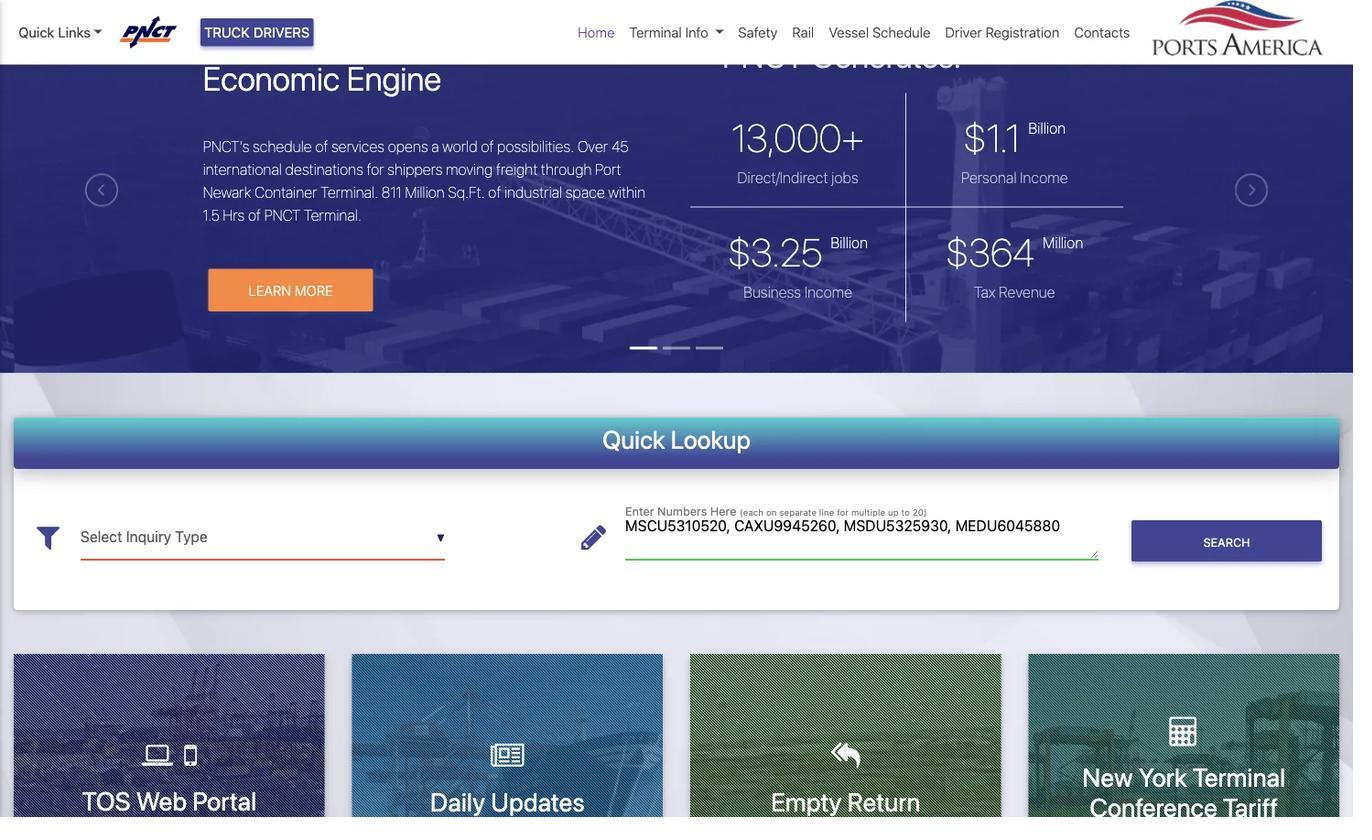 Task type: describe. For each thing, give the bounding box(es) containing it.
driver
[[946, 24, 983, 40]]

$3.25
[[728, 230, 823, 275]]

contacts link
[[1067, 15, 1138, 50]]

tax revenue
[[974, 284, 1056, 301]]

of up destinations on the top left of page
[[315, 138, 328, 156]]

up
[[888, 507, 899, 518]]

$1.1
[[964, 115, 1021, 160]]

within
[[608, 184, 646, 201]]

tos web portal
[[82, 786, 257, 817]]

on
[[767, 507, 777, 518]]

quick links
[[18, 24, 91, 40]]

portal
[[193, 786, 257, 817]]

more
[[295, 282, 333, 298]]

economic
[[203, 59, 340, 98]]

destinations
[[285, 161, 364, 178]]

driver registration link
[[938, 15, 1067, 50]]

moving
[[446, 161, 493, 178]]

safety
[[739, 24, 778, 40]]

search button
[[1132, 521, 1323, 562]]

tax
[[974, 284, 996, 301]]

$3.25 billion
[[728, 230, 868, 275]]

numbers
[[658, 504, 707, 518]]

opens
[[388, 138, 428, 156]]

to
[[902, 507, 910, 518]]

possibilities.
[[497, 138, 575, 156]]

a
[[432, 138, 439, 156]]

quick for quick lookup
[[603, 425, 665, 454]]

lookup
[[671, 425, 751, 454]]

line
[[820, 507, 835, 518]]

empty return
[[771, 787, 921, 817]]

tariff
[[1224, 793, 1279, 817]]

sq.ft.
[[448, 184, 485, 201]]

over
[[578, 138, 608, 156]]

business
[[744, 284, 802, 301]]

quick links link
[[18, 22, 102, 43]]

811
[[382, 184, 402, 201]]

terminal info
[[630, 24, 709, 40]]

$1.1 billion
[[964, 115, 1066, 160]]

13,000+ direct/indirect jobs
[[732, 115, 865, 186]]

york
[[1139, 762, 1188, 792]]

for inside enter numbers here (each on separate line for multiple up to 20)
[[837, 507, 849, 518]]

links
[[58, 24, 91, 40]]

business income
[[744, 284, 853, 301]]

services
[[332, 138, 385, 156]]

shippers
[[388, 161, 443, 178]]

13,000+
[[732, 115, 865, 160]]

of right sq.ft.
[[488, 184, 501, 201]]

million inside pnct's schedule of services opens a world of possibilities.                                 over 45 international destinations for shippers moving freight through port newark container terminal.                                 811 million sq.ft. of industrial space within 1.5 hrs of pnct terminal.
[[405, 184, 445, 201]]

industrial
[[505, 184, 562, 201]]

return
[[848, 787, 921, 817]]

of right hrs
[[248, 207, 261, 224]]

vessel
[[829, 24, 869, 40]]

truck
[[204, 24, 250, 40]]

daily updates
[[430, 787, 585, 817]]

1.5
[[203, 207, 220, 224]]

through
[[541, 161, 592, 178]]

quick lookup
[[603, 425, 751, 454]]

truck drivers link
[[201, 18, 314, 46]]

(each
[[740, 507, 764, 518]]

port
[[595, 161, 621, 178]]

vessel schedule link
[[822, 15, 938, 50]]

schedule
[[253, 138, 312, 156]]

enter
[[626, 504, 654, 518]]

terminal info link
[[622, 15, 731, 50]]

pnct's schedule of services opens a world of possibilities.                                 over 45 international destinations for shippers moving freight through port newark container terminal.                                 811 million sq.ft. of industrial space within 1.5 hrs of pnct terminal.
[[203, 138, 646, 224]]

home
[[578, 24, 615, 40]]

contacts
[[1075, 24, 1131, 40]]

income for $1.1
[[1021, 169, 1068, 186]]

direct/indirect
[[738, 169, 828, 186]]

personal
[[962, 169, 1017, 186]]

hrs
[[223, 207, 245, 224]]

engine
[[347, 59, 442, 98]]

schedule
[[873, 24, 931, 40]]

enter numbers here (each on separate line for multiple up to 20)
[[626, 504, 928, 518]]

$364
[[946, 230, 1035, 275]]

space
[[566, 184, 605, 201]]

$364 million
[[946, 230, 1084, 275]]

0 horizontal spatial terminal
[[630, 24, 682, 40]]

search
[[1204, 535, 1251, 549]]

economic engine
[[203, 59, 442, 98]]

learn
[[249, 282, 291, 298]]



Task type: locate. For each thing, give the bounding box(es) containing it.
info
[[686, 24, 709, 40]]

alert
[[0, 0, 1354, 7]]

quick inside "quick links" link
[[18, 24, 54, 40]]

learn more
[[249, 282, 333, 298]]

terminal up tariff
[[1193, 762, 1286, 792]]

quick
[[18, 24, 54, 40], [603, 425, 665, 454]]

1 horizontal spatial quick
[[603, 425, 665, 454]]

tos
[[82, 786, 131, 817]]

multiple
[[852, 507, 886, 518]]

billion right $1.1
[[1029, 120, 1066, 137]]

quick up enter
[[603, 425, 665, 454]]

0 vertical spatial terminal
[[630, 24, 682, 40]]

billion down 'jobs'
[[831, 234, 868, 252]]

0 vertical spatial million
[[405, 184, 445, 201]]

pnct generates:
[[723, 36, 961, 75]]

million inside $364 million
[[1043, 234, 1084, 252]]

1 vertical spatial terminal
[[1193, 762, 1286, 792]]

pnct inside pnct's schedule of services opens a world of possibilities.                                 over 45 international destinations for shippers moving freight through port newark container terminal.                                 811 million sq.ft. of industrial space within 1.5 hrs of pnct terminal.
[[264, 207, 301, 224]]

new
[[1083, 762, 1133, 792]]

income down $3.25 billion
[[805, 284, 853, 301]]

million down shippers
[[405, 184, 445, 201]]

pnct
[[723, 36, 805, 75], [264, 207, 301, 224]]

newark
[[203, 184, 251, 201]]

terminal
[[630, 24, 682, 40], [1193, 762, 1286, 792]]

generates:
[[812, 36, 961, 75]]

1 vertical spatial for
[[837, 507, 849, 518]]

0 horizontal spatial million
[[405, 184, 445, 201]]

daily
[[430, 787, 485, 817]]

0 vertical spatial billion
[[1029, 120, 1066, 137]]

1 vertical spatial million
[[1043, 234, 1084, 252]]

freight
[[496, 161, 538, 178]]

driver registration
[[946, 24, 1060, 40]]

billion for $3.25
[[831, 234, 868, 252]]

million up revenue on the top of the page
[[1043, 234, 1084, 252]]

registration
[[986, 24, 1060, 40]]

updates
[[491, 787, 585, 817]]

terminal inside "new york terminal conference tariff"
[[1193, 762, 1286, 792]]

0 vertical spatial for
[[367, 161, 384, 178]]

of right world
[[481, 138, 494, 156]]

quick left links
[[18, 24, 54, 40]]

1 horizontal spatial for
[[837, 507, 849, 518]]

1 horizontal spatial income
[[1021, 169, 1068, 186]]

drivers
[[254, 24, 310, 40]]

separate
[[780, 507, 817, 518]]

for right line
[[837, 507, 849, 518]]

0 horizontal spatial quick
[[18, 24, 54, 40]]

0 horizontal spatial pnct
[[264, 207, 301, 224]]

1 horizontal spatial million
[[1043, 234, 1084, 252]]

1 horizontal spatial pnct
[[723, 36, 805, 75]]

45
[[612, 138, 629, 156]]

0 horizontal spatial for
[[367, 161, 384, 178]]

international
[[203, 161, 282, 178]]

rail
[[793, 24, 815, 40]]

None text field
[[81, 515, 445, 560]]

quick for quick links
[[18, 24, 54, 40]]

pnct down container
[[264, 207, 301, 224]]

billion inside $1.1 billion
[[1029, 120, 1066, 137]]

here
[[711, 504, 737, 518]]

new york terminal conference tariff
[[1083, 762, 1286, 817]]

income down $1.1 billion
[[1021, 169, 1068, 186]]

1 vertical spatial income
[[805, 284, 853, 301]]

personal income
[[962, 169, 1068, 186]]

None text field
[[626, 515, 1099, 560]]

welcome to port newmark container terminal image
[[0, 7, 1354, 476]]

conference
[[1090, 793, 1218, 817]]

billion for $1.1
[[1029, 120, 1066, 137]]

world
[[443, 138, 478, 156]]

0 horizontal spatial billion
[[831, 234, 868, 252]]

0 vertical spatial terminal.
[[321, 184, 378, 201]]

1 vertical spatial pnct
[[264, 207, 301, 224]]

0 vertical spatial income
[[1021, 169, 1068, 186]]

income for $3.25
[[805, 284, 853, 301]]

for up 811
[[367, 161, 384, 178]]

1 vertical spatial quick
[[603, 425, 665, 454]]

for inside pnct's schedule of services opens a world of possibilities.                                 over 45 international destinations for shippers moving freight through port newark container terminal.                                 811 million sq.ft. of industrial space within 1.5 hrs of pnct terminal.
[[367, 161, 384, 178]]

▼
[[437, 532, 445, 545]]

truck drivers
[[204, 24, 310, 40]]

pnct's
[[203, 138, 249, 156]]

1 horizontal spatial terminal
[[1193, 762, 1286, 792]]

jobs
[[832, 169, 859, 186]]

0 vertical spatial quick
[[18, 24, 54, 40]]

safety link
[[731, 15, 785, 50]]

1 vertical spatial terminal.
[[304, 207, 362, 224]]

billion inside $3.25 billion
[[831, 234, 868, 252]]

million
[[405, 184, 445, 201], [1043, 234, 1084, 252]]

pnct right info
[[723, 36, 805, 75]]

vessel schedule
[[829, 24, 931, 40]]

1 vertical spatial billion
[[831, 234, 868, 252]]

income
[[1021, 169, 1068, 186], [805, 284, 853, 301]]

home link
[[571, 15, 622, 50]]

rail link
[[785, 15, 822, 50]]

learn more button
[[209, 269, 373, 312]]

1 horizontal spatial billion
[[1029, 120, 1066, 137]]

0 vertical spatial pnct
[[723, 36, 805, 75]]

web
[[136, 786, 187, 817]]

terminal left info
[[630, 24, 682, 40]]

20)
[[913, 507, 928, 518]]

empty
[[771, 787, 842, 817]]

0 horizontal spatial income
[[805, 284, 853, 301]]

revenue
[[1000, 284, 1056, 301]]

terminal.
[[321, 184, 378, 201], [304, 207, 362, 224]]

container
[[255, 184, 317, 201]]

of
[[315, 138, 328, 156], [481, 138, 494, 156], [488, 184, 501, 201], [248, 207, 261, 224]]



Task type: vqa. For each thing, say whether or not it's contained in the screenshot.
'Numbers'
yes



